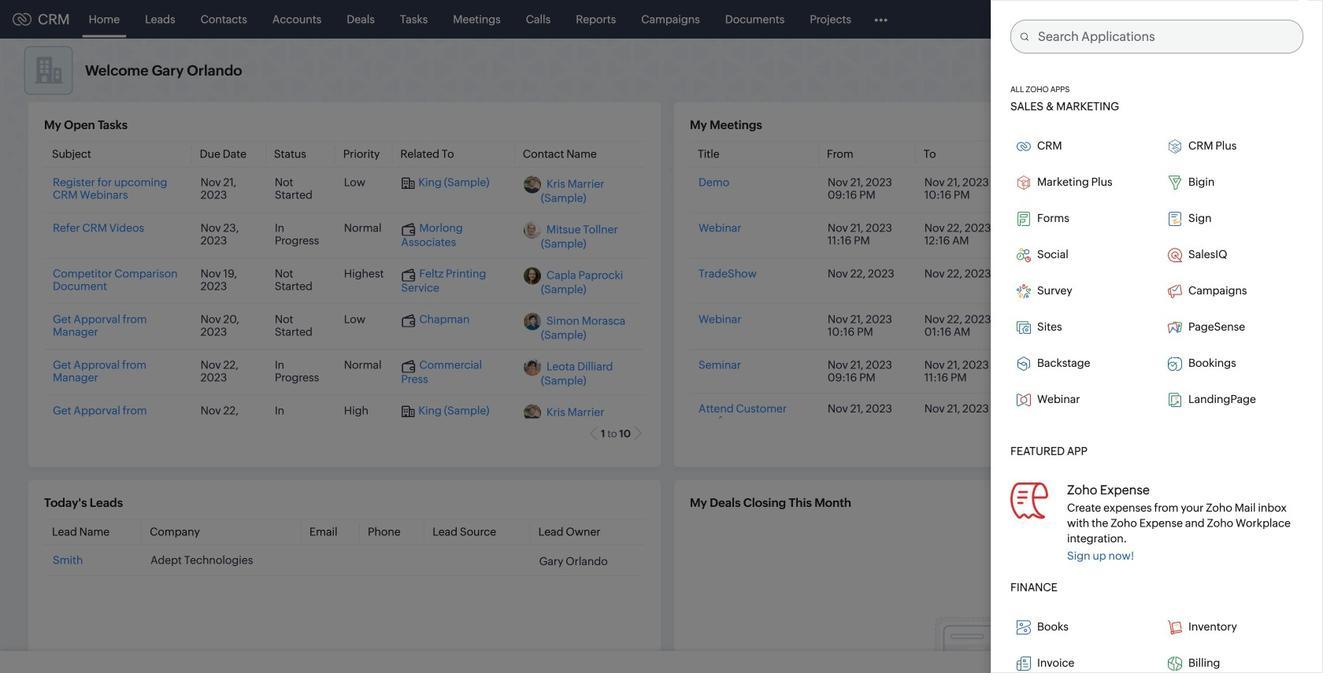 Task type: vqa. For each thing, say whether or not it's contained in the screenshot.
button
no



Task type: describe. For each thing, give the bounding box(es) containing it.
logo image
[[13, 13, 32, 26]]

create menu image
[[1086, 10, 1106, 29]]



Task type: locate. For each thing, give the bounding box(es) containing it.
Search Applications text field
[[1029, 20, 1303, 53]]

calendar image
[[1157, 13, 1170, 26]]

search element
[[1115, 0, 1147, 39]]

profile image
[[1253, 7, 1278, 32]]

search image
[[1124, 13, 1138, 26]]

create menu element
[[1076, 0, 1115, 38]]

zoho expense image
[[1011, 483, 1049, 519]]

profile element
[[1243, 0, 1288, 38]]



